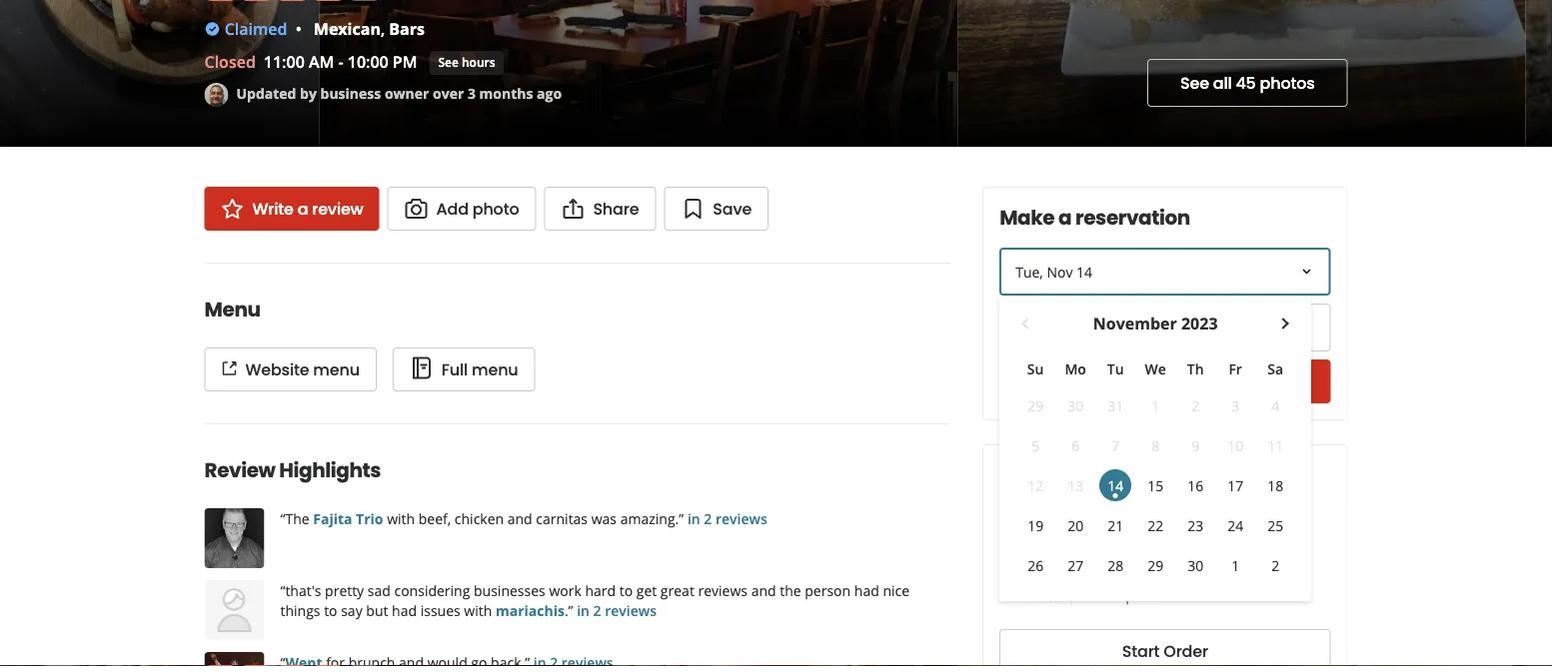 Task type: locate. For each thing, give the bounding box(es) containing it.
29 up pick up in 15-25 mins
[[1148, 556, 1164, 575]]

full
[[442, 358, 468, 381]]

add
[[437, 197, 469, 220]]

delivery
[[1016, 515, 1079, 536]]

1 vertical spatial and
[[752, 581, 777, 600]]

2 down table
[[1192, 396, 1200, 415]]

carnitas
[[536, 509, 588, 528]]

0 vertical spatial 25
[[1268, 516, 1284, 535]]

0 horizontal spatial and
[[508, 509, 533, 528]]

0 horizontal spatial with
[[387, 509, 415, 528]]

a
[[298, 197, 308, 220], [1059, 204, 1072, 232], [1155, 371, 1166, 393]]

november
[[1094, 313, 1178, 334]]

wed nov 1, 2023 cell
[[1140, 390, 1172, 422]]

1 " from the top
[[280, 509, 285, 528]]

and
[[508, 509, 533, 528], [752, 581, 777, 600]]

1 horizontal spatial in
[[688, 509, 701, 528]]

0 horizontal spatial see
[[438, 54, 459, 70]]

29 inside sun oct 29, 2023 cell
[[1028, 396, 1044, 415]]

1 down find a table
[[1152, 396, 1160, 415]]

see left hours
[[438, 54, 459, 70]]

that's
[[285, 581, 321, 600]]

1 horizontal spatial see
[[1181, 72, 1210, 94]]

see left all
[[1181, 72, 1210, 94]]

1 horizontal spatial 25
[[1268, 516, 1284, 535]]

get
[[637, 581, 657, 600]]

1 horizontal spatial "
[[679, 509, 684, 528]]

and right chicken
[[508, 509, 533, 528]]

closed 11:00 am - 10:00 pm
[[204, 51, 417, 72]]

with down businesses
[[464, 601, 492, 620]]

1 vertical spatial order
[[1164, 641, 1209, 663]]

photo of tulum mexican restaurant and tequila bar - austin, tx, us. mexican martini and it comes with a shaker! image
[[1526, 0, 1553, 147]]

2 horizontal spatial a
[[1155, 371, 1166, 393]]

see
[[438, 54, 459, 70], [1181, 72, 1210, 94]]

was
[[592, 509, 617, 528]]

had left nice
[[855, 581, 880, 600]]

6 row from the top
[[1016, 546, 1296, 586]]

" down work
[[569, 601, 573, 620]]

1 horizontal spatial order
[[1164, 641, 1209, 663]]

0 vertical spatial "
[[280, 509, 285, 528]]

in 2 reviews button down the hard
[[573, 601, 657, 620]]

1 vertical spatial 3
[[1232, 396, 1240, 415]]

business
[[321, 84, 381, 103]]

31
[[1108, 396, 1124, 415]]

45
[[1236, 72, 1256, 94]]

5 row from the top
[[1016, 506, 1296, 546]]

2 down the hard
[[594, 601, 602, 620]]

24 menu v2 image
[[410, 356, 434, 380]]

0 vertical spatial 30
[[1068, 396, 1084, 415]]

owner
[[385, 84, 429, 103]]

"
[[280, 509, 285, 528], [280, 581, 285, 600]]

0 horizontal spatial 30
[[1068, 396, 1084, 415]]

a for review
[[298, 197, 308, 220]]

.
[[565, 601, 569, 620]]

row group containing 29
[[1016, 386, 1296, 586]]

in right the .
[[577, 601, 590, 620]]

mon nov 13, 2023 cell
[[1060, 470, 1092, 502]]

0 horizontal spatial 25
[[1175, 586, 1191, 605]]

amazing.
[[621, 509, 679, 528]]

region inside review highlights element
[[188, 509, 967, 667]]

see all 45 photos link
[[1148, 59, 1348, 107]]

5
[[1032, 436, 1040, 455]]

fri nov 3, 2023 cell
[[1220, 390, 1252, 422]]

3 down fr
[[1232, 396, 1240, 415]]

mins
[[1194, 586, 1226, 605]]

1 row from the top
[[1016, 352, 1296, 386]]

to
[[620, 581, 633, 600], [324, 601, 338, 620]]

1 horizontal spatial and
[[752, 581, 777, 600]]

1 vertical spatial reviews
[[698, 581, 748, 600]]

a for table
[[1155, 371, 1166, 393]]

-
[[338, 51, 344, 72]]

0 horizontal spatial in 2 reviews button
[[573, 601, 657, 620]]

a right make
[[1059, 204, 1072, 232]]

to left say
[[324, 601, 338, 620]]

0 vertical spatial to
[[620, 581, 633, 600]]

0 vertical spatial 29
[[1028, 396, 1044, 415]]

trio
[[356, 509, 383, 528]]

in 2 reviews button
[[684, 509, 768, 528], [573, 601, 657, 620]]

and left the
[[752, 581, 777, 600]]

sat dec 2, 2023 cell
[[1260, 550, 1292, 582]]

3 row from the top
[[1016, 426, 1296, 466]]

tab list
[[1000, 514, 1190, 554]]

1 down 24
[[1232, 556, 1240, 575]]

" for " the fajita trio with beef, chicken and carnitas was amazing. " in 2 reviews
[[280, 509, 285, 528]]

0 horizontal spatial 1
[[1152, 396, 1160, 415]]

in
[[688, 509, 701, 528], [1138, 586, 1150, 605], [577, 601, 590, 620]]

thu nov 2, 2023 cell
[[1180, 390, 1212, 422]]

0 horizontal spatial 29
[[1028, 396, 1044, 415]]

1 horizontal spatial 1
[[1232, 556, 1240, 575]]

2 menu from the left
[[472, 358, 518, 381]]

25 down "18"
[[1268, 516, 1284, 535]]

in 2 reviews button right amazing.
[[684, 509, 768, 528]]

review highlights element
[[172, 424, 967, 667]]

0 vertical spatial see
[[438, 54, 459, 70]]

0 horizontal spatial had
[[392, 601, 417, 620]]

2 right 'fri dec 1, 2023' cell
[[1272, 556, 1280, 575]]

beef,
[[419, 509, 451, 528]]

" down review highlights
[[280, 509, 285, 528]]

1 horizontal spatial 3
[[1232, 396, 1240, 415]]

0 horizontal spatial 3
[[468, 84, 476, 103]]

order right start
[[1164, 641, 1209, 663]]

25
[[1268, 516, 1284, 535], [1175, 586, 1191, 605]]

start
[[1123, 641, 1160, 663]]

fri dec 1, 2023 cell
[[1220, 550, 1252, 582]]

region
[[188, 509, 967, 667]]

Select a date text field
[[1000, 248, 1331, 296]]

sad
[[368, 581, 391, 600]]

0 horizontal spatial in
[[577, 601, 590, 620]]

1 vertical spatial in 2 reviews button
[[573, 601, 657, 620]]

updated by business owner over 3 months ago
[[236, 84, 562, 103]]

1 vertical spatial see
[[1181, 72, 1210, 94]]

30
[[1068, 396, 1084, 415], [1188, 556, 1204, 575]]

reviews down 'get'
[[605, 601, 657, 620]]

wed nov 8, 2023 cell
[[1140, 430, 1172, 462]]

fri nov 10, 2023 cell
[[1220, 430, 1252, 462]]

with
[[387, 509, 415, 528], [464, 601, 492, 620]]

menu
[[204, 296, 261, 324]]

had
[[855, 581, 880, 600], [392, 601, 417, 620]]

16
[[1188, 476, 1204, 495]]

write a review link
[[204, 187, 380, 231]]

0 horizontal spatial order
[[1000, 462, 1057, 490]]

24 share v2 image
[[561, 197, 585, 221]]

1
[[1152, 396, 1160, 415], [1232, 556, 1240, 575]]

30 inside cell
[[1068, 396, 1084, 415]]

" up the great
[[679, 509, 684, 528]]

order down 5
[[1000, 462, 1057, 490]]

region containing "
[[188, 509, 967, 667]]

hard
[[585, 581, 616, 600]]

1 vertical spatial with
[[464, 601, 492, 620]]

" inside " that's pretty sad considering businesses work hard to get great reviews and the person had nice things to say but had issues with
[[280, 581, 285, 600]]

in 2 reviews button for amazing.
[[684, 509, 768, 528]]

see for see all 45 photos
[[1181, 72, 1210, 94]]

" up the things
[[280, 581, 285, 600]]

1 inside wed nov 1, 2023 "cell"
[[1152, 396, 1160, 415]]

None field
[[1002, 306, 1160, 350]]

pick up in 15-25 mins
[[1088, 586, 1226, 605]]

1 vertical spatial 1
[[1232, 556, 1240, 575]]

30 down mo
[[1068, 396, 1084, 415]]

1 horizontal spatial a
[[1059, 204, 1072, 232]]

see hours link
[[429, 51, 505, 75]]

with right trio
[[387, 509, 415, 528]]

row containing 12
[[1016, 466, 1296, 506]]

but
[[366, 601, 388, 620]]

see all 45 photos
[[1181, 72, 1315, 94]]

considering
[[394, 581, 470, 600]]

0 vertical spatial had
[[855, 581, 880, 600]]

menu right the website
[[313, 358, 360, 381]]

fr
[[1229, 359, 1243, 378]]

over
[[433, 84, 464, 103]]

row
[[1016, 352, 1296, 386], [1016, 386, 1296, 426], [1016, 426, 1296, 466], [1016, 466, 1296, 506], [1016, 506, 1296, 546], [1016, 546, 1296, 586]]

a right find
[[1155, 371, 1166, 393]]

29 down su
[[1028, 396, 1044, 415]]

1 horizontal spatial to
[[620, 581, 633, 600]]

0 vertical spatial "
[[679, 509, 684, 528]]

row group
[[1016, 386, 1296, 586]]

menu
[[313, 358, 360, 381], [472, 358, 518, 381]]

by
[[300, 84, 317, 103]]

make a reservation
[[1000, 204, 1191, 232]]

hours
[[462, 54, 496, 70]]

issues
[[421, 601, 461, 620]]

row containing 19
[[1016, 506, 1296, 546]]

row containing su
[[1016, 352, 1296, 386]]

0 horizontal spatial menu
[[313, 358, 360, 381]]

,
[[381, 18, 385, 39]]

1 horizontal spatial menu
[[472, 358, 518, 381]]

review highlights
[[204, 457, 381, 485]]

website
[[245, 358, 309, 381]]

3 right over
[[468, 84, 476, 103]]

1 horizontal spatial with
[[464, 601, 492, 620]]

1 inside 'fri dec 1, 2023' cell
[[1232, 556, 1240, 575]]

reviews right amazing.
[[716, 509, 768, 528]]

pick
[[1088, 586, 1114, 605]]

in right up
[[1138, 586, 1150, 605]]

0 horizontal spatial a
[[298, 197, 308, 220]]

1 vertical spatial to
[[324, 601, 338, 620]]

write a review
[[252, 197, 364, 220]]

29
[[1028, 396, 1044, 415], [1148, 556, 1164, 575]]

0 vertical spatial in 2 reviews button
[[684, 509, 768, 528]]

up
[[1118, 586, 1135, 605]]

4 row from the top
[[1016, 466, 1296, 506]]

we
[[1145, 359, 1167, 378]]

1 vertical spatial "
[[280, 581, 285, 600]]

10:00
[[348, 51, 389, 72]]

a right write
[[298, 197, 308, 220]]

sat nov 4, 2023 cell
[[1260, 390, 1292, 422]]

2 row from the top
[[1016, 386, 1296, 426]]

1 vertical spatial "
[[569, 601, 573, 620]]

row containing 29
[[1016, 386, 1296, 426]]

1 vertical spatial 29
[[1148, 556, 1164, 575]]

mariachis button
[[496, 601, 565, 620]]

work
[[549, 581, 582, 600]]

photo of tulum mexican restaurant and tequila bar - austin, tx, us. sopapillas image
[[958, 0, 1526, 147]]

11
[[1268, 436, 1284, 455]]

photos
[[1260, 72, 1315, 94]]

photo of tulum mexican restaurant and tequila bar - austin, tx, us. fajitas caribenas! image
[[0, 0, 319, 147]]

review
[[312, 197, 364, 220]]

find
[[1118, 371, 1151, 393]]

30 up mins
[[1188, 556, 1204, 575]]

in right amazing.
[[688, 509, 701, 528]]

0 vertical spatial and
[[508, 509, 533, 528]]

1 horizontal spatial 30
[[1188, 556, 1204, 575]]

1 horizontal spatial in 2 reviews button
[[684, 509, 768, 528]]

share button
[[544, 187, 656, 231]]

had right but
[[392, 601, 417, 620]]

to left 'get'
[[620, 581, 633, 600]]

reviews right the great
[[698, 581, 748, 600]]

0 vertical spatial 1
[[1152, 396, 1160, 415]]

0 vertical spatial reviews
[[716, 509, 768, 528]]

27
[[1068, 556, 1084, 575]]

" the fajita trio with beef, chicken and carnitas was amazing. " in 2 reviews
[[280, 509, 768, 528]]

review
[[204, 457, 275, 485]]

2 " from the top
[[280, 581, 285, 600]]

25 left mins
[[1175, 586, 1191, 605]]

" for " that's pretty sad considering businesses work hard to get great reviews and the person had nice things to say but had issues with
[[280, 581, 285, 600]]

menu right full
[[472, 358, 518, 381]]

1 menu from the left
[[313, 358, 360, 381]]

"
[[679, 509, 684, 528], [569, 601, 573, 620]]

20
[[1068, 516, 1084, 535]]

3
[[468, 84, 476, 103], [1232, 396, 1240, 415]]

order
[[1000, 462, 1057, 490], [1164, 641, 1209, 663]]



Task type: vqa. For each thing, say whether or not it's contained in the screenshot.
third stars from the bottom of the RECOMMENDED REVIEWS element
no



Task type: describe. For each thing, give the bounding box(es) containing it.
mexican , bars
[[314, 18, 425, 39]]

mon oct 30, 2023 cell
[[1060, 390, 1092, 422]]

tab list containing delivery
[[1000, 514, 1190, 554]]

person
[[805, 581, 851, 600]]

22
[[1148, 516, 1164, 535]]

tue oct 31, 2023 cell
[[1100, 390, 1132, 422]]

23
[[1188, 516, 1204, 535]]

the
[[285, 509, 310, 528]]

16 external link v2 image
[[221, 361, 237, 377]]

11:00
[[264, 51, 305, 72]]

things
[[280, 601, 320, 620]]

table
[[1170, 371, 1213, 393]]

24 star v2 image
[[220, 197, 244, 221]]

find a table
[[1118, 371, 1213, 393]]

0 vertical spatial order
[[1000, 462, 1057, 490]]

sun nov 12, 2023 cell
[[1020, 470, 1052, 502]]

claimed
[[225, 18, 287, 39]]

nice
[[883, 581, 910, 600]]

2 right amazing.
[[704, 509, 712, 528]]

reviews inside " that's pretty sad considering businesses work hard to get great reviews and the person had nice things to say but had issues with
[[698, 581, 748, 600]]

10
[[1228, 436, 1244, 455]]

0 horizontal spatial "
[[569, 601, 573, 620]]

2 vertical spatial reviews
[[605, 601, 657, 620]]

pm
[[393, 51, 417, 72]]

2 inside cell
[[1272, 556, 1280, 575]]

matt b. image
[[204, 509, 264, 569]]

no fees
[[1000, 586, 1055, 605]]

1 for wed nov 1, 2023 "cell"
[[1152, 396, 1160, 415]]

menu for website menu
[[313, 358, 360, 381]]

25 inside row
[[1268, 516, 1284, 535]]

start order button
[[1000, 630, 1331, 667]]

8
[[1152, 436, 1160, 455]]

find a table link
[[1000, 360, 1331, 404]]

takeout tab panel
[[1000, 554, 1190, 562]]

great
[[661, 581, 695, 600]]

reservation
[[1076, 204, 1191, 232]]

26
[[1028, 556, 1044, 575]]

all
[[1214, 72, 1232, 94]]

0 horizontal spatial to
[[324, 601, 338, 620]]

row containing 5
[[1016, 426, 1296, 466]]

sun nov 5, 2023 cell
[[1020, 430, 1052, 462]]

12
[[1028, 476, 1044, 495]]

pretty
[[325, 581, 364, 600]]

november 2023 grid
[[1016, 312, 1296, 586]]

3 inside cell
[[1232, 396, 1240, 415]]

sat nov 11, 2023 cell
[[1260, 430, 1292, 462]]

2 horizontal spatial in
[[1138, 586, 1150, 605]]

1 vertical spatial had
[[392, 601, 417, 620]]

" that's pretty sad considering businesses work hard to get great reviews and the person had nice things to say but had issues with
[[280, 581, 910, 620]]

0 vertical spatial with
[[387, 509, 415, 528]]

see hours
[[438, 54, 496, 70]]

13
[[1068, 476, 1084, 495]]

save
[[713, 197, 752, 220]]

photo of tulum mexican restaurant and tequila bar - austin, tx, us. image
[[319, 0, 958, 147]]

14
[[1108, 476, 1124, 495]]

1 vertical spatial 25
[[1175, 586, 1191, 605]]

28
[[1108, 556, 1124, 575]]

write
[[252, 197, 294, 220]]

menu for full menu
[[472, 358, 518, 381]]

24 save outline v2 image
[[681, 197, 705, 221]]

mon nov 6, 2023 cell
[[1060, 430, 1092, 462]]

food
[[1061, 462, 1109, 490]]

tue nov 7, 2023 cell
[[1100, 430, 1132, 462]]

takeout
[[1111, 515, 1174, 536]]

sun oct 29, 2023 cell
[[1020, 390, 1052, 422]]

with inside " that's pretty sad considering businesses work hard to get great reviews and the person had nice things to say but had issues with
[[464, 601, 492, 620]]

24 camera v2 image
[[405, 197, 429, 221]]

1 for 'fri dec 1, 2023' cell
[[1232, 556, 1240, 575]]

mariachis . " in 2 reviews
[[496, 601, 657, 620]]

bars
[[389, 18, 425, 39]]

19
[[1028, 516, 1044, 535]]

1 horizontal spatial had
[[855, 581, 880, 600]]

photo
[[473, 197, 519, 220]]

website menu link
[[204, 348, 377, 392]]

say
[[341, 601, 363, 620]]

18
[[1268, 476, 1284, 495]]

in 2 reviews button for great
[[573, 601, 657, 620]]

21
[[1108, 516, 1124, 535]]

mexican link
[[314, 18, 381, 39]]

full menu
[[442, 358, 518, 381]]

15-
[[1154, 586, 1175, 605]]

1 horizontal spatial 29
[[1148, 556, 1164, 575]]

th
[[1188, 359, 1204, 378]]

mexican
[[314, 18, 381, 39]]

mariachis
[[496, 601, 565, 620]]

see for see hours
[[438, 54, 459, 70]]

updated
[[236, 84, 296, 103]]

full menu link
[[393, 348, 535, 392]]

17
[[1228, 476, 1244, 495]]

16 claim filled v2 image
[[204, 21, 220, 37]]

add photo
[[437, 197, 519, 220]]

fajita
[[313, 509, 352, 528]]

and inside " that's pretty sad considering businesses work hard to get great reviews and the person had nice things to say but had issues with
[[752, 581, 777, 600]]

menu element
[[172, 263, 951, 392]]

start order
[[1123, 641, 1209, 663]]

the
[[780, 581, 802, 600]]

no
[[1000, 586, 1020, 605]]

0 vertical spatial 3
[[468, 84, 476, 103]]

closed
[[204, 51, 256, 72]]

row containing 26
[[1016, 546, 1296, 586]]

7
[[1112, 436, 1120, 455]]

1 vertical spatial 30
[[1188, 556, 1204, 575]]

ago
[[537, 84, 562, 103]]

months
[[479, 84, 533, 103]]

bars link
[[389, 18, 425, 39]]

fajita trio button
[[313, 509, 383, 528]]

2 inside cell
[[1192, 396, 1200, 415]]

a for reservation
[[1059, 204, 1072, 232]]

highlights
[[279, 457, 381, 485]]

order inside button
[[1164, 641, 1209, 663]]

4
[[1272, 396, 1280, 415]]

tue nov 14, 2023 cell
[[1096, 466, 1136, 506]]

9
[[1192, 436, 1200, 455]]

6
[[1072, 436, 1080, 455]]

save button
[[664, 187, 769, 231]]

add photo link
[[388, 187, 536, 231]]

am
[[309, 51, 334, 72]]

christinr h. image
[[204, 581, 264, 641]]

thu nov 9, 2023 cell
[[1180, 430, 1212, 462]]



